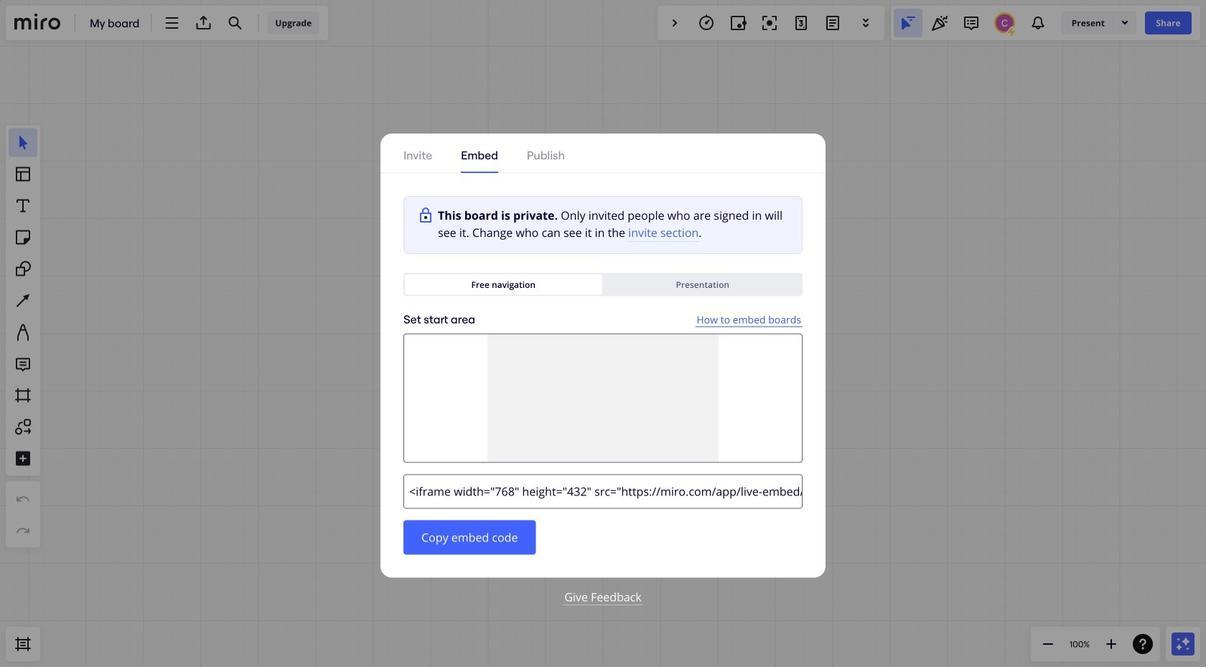 Task type: locate. For each thing, give the bounding box(es) containing it.
creation toolbar
[[6, 46, 40, 627]]

Please create at least one frame to copy the code of presentation mode. text field
[[404, 474, 803, 509]]

comment image
[[963, 14, 980, 32]]

hide apps image
[[666, 14, 684, 32]]

2 tab from the left
[[461, 133, 498, 172]]

1 tab from the left
[[404, 133, 432, 172]]

tab
[[404, 133, 432, 172], [461, 133, 498, 172], [527, 133, 565, 172]]

2 horizontal spatial tab
[[527, 133, 565, 172]]

1 horizontal spatial tab
[[461, 133, 498, 172]]

collaboration toolbar
[[658, 6, 885, 40]]

img image
[[417, 207, 434, 224]]

tab list
[[404, 133, 811, 172], [405, 274, 801, 295]]

hide collaborators' cursors image
[[900, 14, 917, 32]]

0 horizontal spatial tab
[[404, 133, 432, 172]]

board toolbar
[[6, 6, 328, 40]]



Task type: describe. For each thing, give the bounding box(es) containing it.
0 vertical spatial tab list
[[404, 133, 811, 172]]

1 vertical spatial tab list
[[405, 274, 801, 295]]

3 tab from the left
[[527, 133, 565, 172]]

communication toolbar
[[891, 6, 1201, 40]]



Task type: vqa. For each thing, say whether or not it's contained in the screenshot.
Hide apps icon
yes



